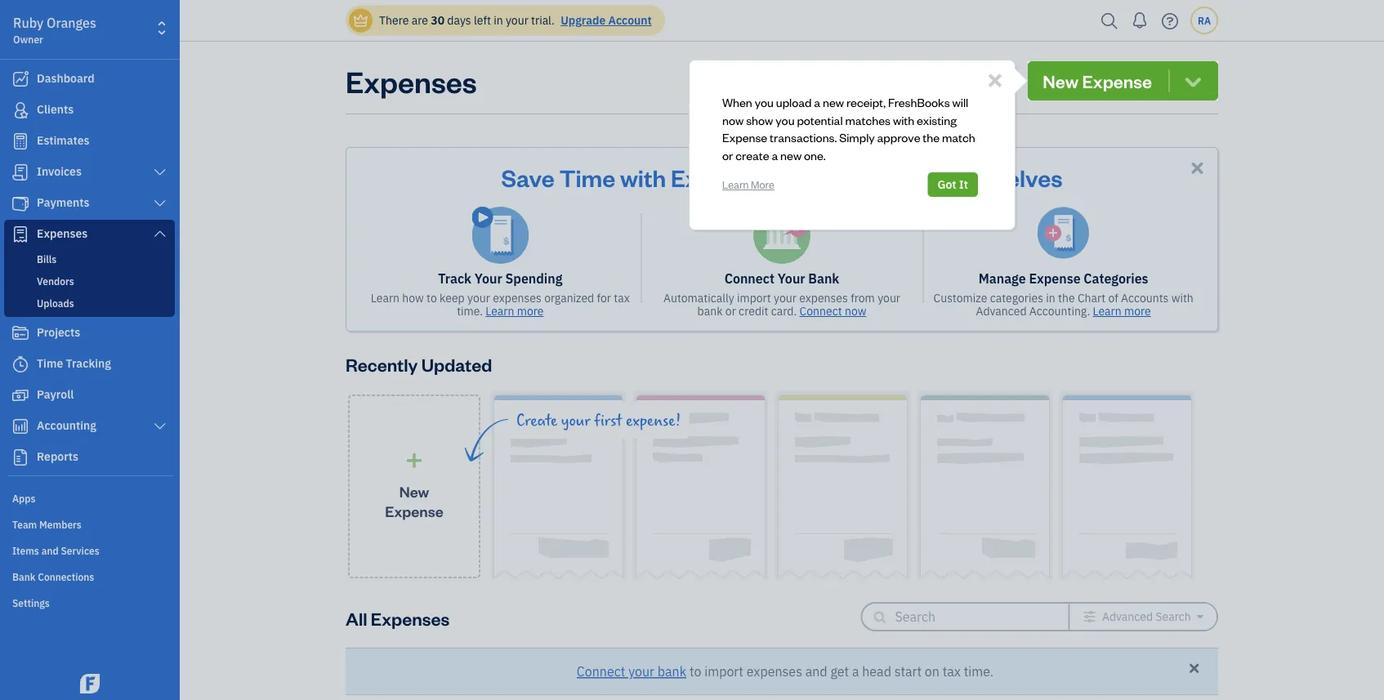 Task type: describe. For each thing, give the bounding box(es) containing it.
main element
[[0, 0, 221, 700]]

or inside automatically import your expenses from your bank or credit card.
[[726, 304, 736, 319]]

transactions.
[[770, 130, 837, 145]]

2 vertical spatial a
[[852, 663, 859, 680]]

that
[[781, 162, 825, 192]]

learn more for categories
[[1093, 304, 1151, 319]]

ruby oranges owner
[[13, 14, 96, 46]]

ruby
[[13, 14, 44, 31]]

when
[[722, 94, 752, 110]]

× button
[[987, 63, 1003, 94]]

0 vertical spatial close image
[[1188, 159, 1207, 177]]

from
[[851, 291, 875, 306]]

upgrade account link
[[557, 13, 652, 28]]

manage expense categories
[[979, 270, 1149, 287]]

import inside automatically import your expenses from your bank or credit card.
[[737, 291, 771, 306]]

automatically import your expenses from your bank or credit card.
[[664, 291, 901, 319]]

upload
[[776, 94, 812, 110]]

credit
[[739, 304, 769, 319]]

new inside 'new expense' link
[[399, 482, 429, 501]]

connect your bank
[[725, 270, 840, 287]]

Search text field
[[895, 604, 1042, 630]]

report image
[[11, 449, 30, 466]]

freshbooks
[[888, 94, 950, 110]]

of
[[1108, 291, 1119, 306]]

2 vertical spatial connect
[[577, 663, 625, 680]]

are
[[412, 13, 428, 28]]

bank connections image
[[12, 570, 175, 583]]

new expense inside button
[[1043, 69, 1152, 92]]

chevron large down image
[[152, 166, 168, 179]]

0 horizontal spatial bank
[[658, 663, 687, 680]]

for
[[597, 291, 611, 306]]

owner
[[13, 33, 43, 46]]

card.
[[771, 304, 797, 319]]

expenses inside automatically import your expenses from your bank or credit card.
[[799, 291, 848, 306]]

chevron large down image for chart icon
[[152, 420, 168, 433]]

new inside new expense button
[[1043, 69, 1079, 92]]

items and services image
[[12, 543, 175, 557]]

to inside learn how to keep your expenses organized for tax time.
[[427, 291, 437, 306]]

days
[[447, 13, 471, 28]]

1 vertical spatial tax
[[943, 663, 961, 680]]

categories
[[990, 291, 1044, 306]]

1 horizontal spatial a
[[814, 94, 821, 110]]

your for track
[[475, 270, 502, 287]]

chart
[[1078, 291, 1106, 306]]

account
[[608, 13, 652, 28]]

or inside × when you upload a new receipt, freshbooks will now show you potential matches with existing expense transactions. simply approve the match or create a new one.
[[722, 147, 733, 163]]

on
[[925, 663, 940, 680]]

1 vertical spatial time.
[[964, 663, 994, 680]]

track your spending image
[[472, 207, 529, 264]]

tax inside learn how to keep your expenses organized for tax time.
[[614, 291, 630, 306]]

0 horizontal spatial new
[[781, 147, 802, 163]]

potential
[[797, 112, 843, 127]]

× when you upload a new receipt, freshbooks will now show you potential matches with existing expense transactions. simply approve the match or create a new one.
[[722, 63, 1003, 163]]

apps image
[[12, 491, 175, 504]]

existing
[[917, 112, 957, 127]]

expense inside 'new expense' link
[[385, 502, 443, 521]]

×
[[987, 63, 1003, 94]]

learn down track your spending
[[486, 304, 514, 319]]

settings image
[[12, 596, 175, 609]]

create
[[736, 147, 769, 163]]

organize
[[829, 162, 926, 192]]

upgrade
[[561, 13, 606, 28]]

new expense button
[[1028, 61, 1218, 101]]

expenses for organized
[[493, 291, 542, 306]]

more for spending
[[517, 304, 544, 319]]

learn inside learn how to keep your expenses organized for tax time.
[[371, 291, 400, 306]]

expense inside new expense button
[[1082, 69, 1152, 92]]

0 horizontal spatial in
[[494, 13, 503, 28]]

× dialog
[[689, 60, 1016, 230]]

timer image
[[11, 356, 30, 373]]

recently
[[346, 353, 418, 376]]

show
[[746, 112, 773, 127]]

connect your bank button
[[577, 662, 687, 682]]

and
[[806, 663, 828, 680]]

in inside customize categories in the chart of accounts with advanced accounting.
[[1046, 291, 1056, 306]]

0 vertical spatial you
[[755, 94, 774, 110]]

manage expense categories image
[[1038, 207, 1090, 259]]

customize categories in the chart of accounts with advanced accounting.
[[934, 291, 1194, 319]]

connect your bank to import expenses and get a head start on tax time.
[[577, 663, 994, 680]]

keep
[[440, 291, 465, 306]]

categories
[[1084, 270, 1149, 287]]

chevron large down image for payment 'icon'
[[152, 197, 168, 210]]

expense inside × when you upload a new receipt, freshbooks will now show you potential matches with existing expense transactions. simply approve the match or create a new one.
[[722, 130, 767, 145]]

0 horizontal spatial new expense
[[385, 482, 443, 521]]

chevrondown image
[[1182, 69, 1205, 92]]

learn more
[[722, 178, 775, 191]]

save
[[501, 162, 555, 192]]

learn more button
[[722, 172, 775, 197]]

organized
[[544, 291, 594, 306]]



Task type: locate. For each thing, give the bounding box(es) containing it.
1 horizontal spatial with
[[893, 112, 915, 127]]

1 horizontal spatial to
[[690, 663, 701, 680]]

0 vertical spatial new
[[823, 94, 844, 110]]

2 horizontal spatial with
[[1172, 291, 1194, 306]]

expense up customize categories in the chart of accounts with advanced accounting.
[[1029, 270, 1081, 287]]

will
[[952, 94, 969, 110]]

tax right on
[[943, 663, 961, 680]]

more right the of
[[1124, 304, 1151, 319]]

new expense link
[[348, 395, 481, 579]]

learn more down categories
[[1093, 304, 1151, 319]]

2 vertical spatial expenses
[[371, 607, 450, 630]]

learn
[[722, 178, 749, 191], [371, 291, 400, 306], [486, 304, 514, 319], [1093, 304, 1122, 319]]

0 horizontal spatial connect
[[577, 663, 625, 680]]

head
[[862, 663, 892, 680]]

you up show
[[755, 94, 774, 110]]

1 horizontal spatial learn more
[[1093, 304, 1151, 319]]

1 more from the left
[[517, 304, 544, 319]]

tax right for
[[614, 291, 630, 306]]

1 vertical spatial now
[[845, 304, 867, 319]]

1 vertical spatial the
[[1058, 291, 1075, 306]]

tax
[[614, 291, 630, 306], [943, 663, 961, 680]]

in
[[494, 13, 503, 28], [1046, 291, 1056, 306]]

oranges
[[47, 14, 96, 31]]

bank
[[809, 270, 840, 287]]

0 vertical spatial new expense
[[1043, 69, 1152, 92]]

themselves
[[931, 162, 1063, 192]]

1 horizontal spatial more
[[1124, 304, 1151, 319]]

bank
[[698, 304, 723, 319], [658, 663, 687, 680]]

your up learn how to keep your expenses organized for tax time.
[[475, 270, 502, 287]]

got
[[938, 177, 957, 192]]

matches
[[845, 112, 891, 127]]

2 horizontal spatial a
[[852, 663, 859, 680]]

a up potential
[[814, 94, 821, 110]]

0 horizontal spatial your
[[475, 270, 502, 287]]

payment image
[[11, 195, 30, 212]]

1 horizontal spatial time.
[[964, 663, 994, 680]]

or
[[722, 147, 733, 163], [726, 304, 736, 319]]

learn more for spending
[[486, 304, 544, 319]]

learn inside button
[[722, 178, 749, 191]]

time.
[[457, 304, 483, 319], [964, 663, 994, 680]]

updated
[[421, 353, 492, 376]]

0 vertical spatial time.
[[457, 304, 483, 319]]

0 vertical spatial chevron large down image
[[152, 197, 168, 210]]

time. right on
[[964, 663, 994, 680]]

go to help image
[[1157, 9, 1183, 33]]

client image
[[11, 102, 30, 118]]

0 horizontal spatial time.
[[457, 304, 483, 319]]

2 more from the left
[[1124, 304, 1151, 319]]

1 vertical spatial in
[[1046, 291, 1056, 306]]

your for connect
[[778, 270, 805, 287]]

your up automatically import your expenses from your bank or credit card.
[[778, 270, 805, 287]]

learn left how
[[371, 291, 400, 306]]

1 horizontal spatial the
[[1058, 291, 1075, 306]]

2 vertical spatial chevron large down image
[[152, 420, 168, 433]]

1 vertical spatial a
[[772, 147, 778, 163]]

accounts
[[1121, 291, 1169, 306]]

how
[[402, 291, 424, 306]]

0 vertical spatial a
[[814, 94, 821, 110]]

1 vertical spatial expenses
[[671, 162, 776, 192]]

it
[[959, 177, 968, 192]]

with inside customize categories in the chart of accounts with advanced accounting.
[[1172, 291, 1194, 306]]

to right the connect your bank button on the left of the page
[[690, 663, 701, 680]]

freshbooks image
[[77, 674, 103, 694]]

or left credit
[[726, 304, 736, 319]]

money image
[[11, 387, 30, 404]]

search image
[[1097, 9, 1123, 33]]

you
[[755, 94, 774, 110], [776, 112, 795, 127]]

new up potential
[[823, 94, 844, 110]]

expense image
[[11, 226, 30, 243]]

chart image
[[11, 418, 30, 435]]

with right accounts
[[1172, 291, 1194, 306]]

connect now
[[800, 304, 867, 319]]

left
[[474, 13, 491, 28]]

1 vertical spatial close image
[[1187, 661, 1202, 676]]

now inside × when you upload a new receipt, freshbooks will now show you potential matches with existing expense transactions. simply approve the match or create a new one.
[[722, 112, 744, 127]]

dashboard image
[[11, 71, 30, 87]]

new expense down search icon on the top
[[1043, 69, 1152, 92]]

expenses inside learn how to keep your expenses organized for tax time.
[[493, 291, 542, 306]]

save time with expenses that organize themselves
[[501, 162, 1063, 192]]

learn how to keep your expenses organized for tax time.
[[371, 291, 630, 319]]

the down 'existing' on the top right of the page
[[923, 130, 940, 145]]

got it button
[[928, 172, 978, 197]]

3 chevron large down image from the top
[[152, 420, 168, 433]]

0 vertical spatial bank
[[698, 304, 723, 319]]

2 chevron large down image from the top
[[152, 227, 168, 240]]

new expense button
[[1028, 61, 1218, 101]]

1 vertical spatial bank
[[658, 663, 687, 680]]

with inside × when you upload a new receipt, freshbooks will now show you potential matches with existing expense transactions. simply approve the match or create a new one.
[[893, 112, 915, 127]]

invoice image
[[11, 164, 30, 181]]

new right ×
[[1043, 69, 1079, 92]]

1 vertical spatial import
[[705, 663, 744, 680]]

1 learn more from the left
[[486, 304, 544, 319]]

estimate image
[[11, 133, 30, 150]]

spending
[[505, 270, 563, 287]]

recently updated
[[346, 353, 492, 376]]

1 vertical spatial chevron large down image
[[152, 227, 168, 240]]

new
[[823, 94, 844, 110], [781, 147, 802, 163]]

0 vertical spatial in
[[494, 13, 503, 28]]

learn more
[[486, 304, 544, 319], [1093, 304, 1151, 319]]

1 horizontal spatial now
[[845, 304, 867, 319]]

a right get
[[852, 663, 859, 680]]

1 vertical spatial to
[[690, 663, 701, 680]]

1 horizontal spatial new expense
[[1043, 69, 1152, 92]]

0 horizontal spatial more
[[517, 304, 544, 319]]

expense up 'create'
[[722, 130, 767, 145]]

1 horizontal spatial connect
[[725, 270, 775, 287]]

1 vertical spatial new
[[781, 147, 802, 163]]

1 horizontal spatial in
[[1046, 291, 1056, 306]]

customize
[[934, 291, 987, 306]]

track
[[438, 270, 472, 287]]

the down "manage expense categories"
[[1058, 291, 1075, 306]]

bank inside automatically import your expenses from your bank or credit card.
[[698, 304, 723, 319]]

1 horizontal spatial you
[[776, 112, 795, 127]]

learn more down track your spending
[[486, 304, 544, 319]]

more
[[751, 178, 775, 191]]

receipt,
[[847, 94, 886, 110]]

connect
[[725, 270, 775, 287], [800, 304, 842, 319], [577, 663, 625, 680]]

1 horizontal spatial tax
[[943, 663, 961, 680]]

2 horizontal spatial connect
[[800, 304, 842, 319]]

start
[[895, 663, 922, 680]]

close image
[[1188, 159, 1207, 177], [1187, 661, 1202, 676]]

team members image
[[12, 517, 175, 530]]

a right 'create'
[[772, 147, 778, 163]]

expenses
[[493, 291, 542, 306], [799, 291, 848, 306], [747, 663, 802, 680]]

to
[[427, 291, 437, 306], [690, 663, 701, 680]]

now right the "card."
[[845, 304, 867, 319]]

expenses down bank
[[799, 291, 848, 306]]

new expense down plus image at the left bottom of page
[[385, 482, 443, 521]]

0 horizontal spatial now
[[722, 112, 744, 127]]

your
[[475, 270, 502, 287], [778, 270, 805, 287]]

1 vertical spatial new expense
[[385, 482, 443, 521]]

the inside customize categories in the chart of accounts with advanced accounting.
[[1058, 291, 1075, 306]]

time. down track
[[457, 304, 483, 319]]

more down spending
[[517, 304, 544, 319]]

now down when at the top
[[722, 112, 744, 127]]

2 learn more from the left
[[1093, 304, 1151, 319]]

0 vertical spatial tax
[[614, 291, 630, 306]]

0 vertical spatial or
[[722, 147, 733, 163]]

1 vertical spatial or
[[726, 304, 736, 319]]

0 vertical spatial connect
[[725, 270, 775, 287]]

accounting.
[[1030, 304, 1090, 319]]

1 horizontal spatial your
[[778, 270, 805, 287]]

project image
[[11, 325, 30, 342]]

your inside learn how to keep your expenses organized for tax time.
[[467, 291, 490, 306]]

0 vertical spatial import
[[737, 291, 771, 306]]

learn down categories
[[1093, 304, 1122, 319]]

0 vertical spatial now
[[722, 112, 744, 127]]

new down transactions. at the right of the page
[[781, 147, 802, 163]]

advanced
[[976, 304, 1027, 319]]

0 horizontal spatial learn more
[[486, 304, 544, 319]]

all expenses
[[346, 607, 450, 630]]

with up approve
[[893, 112, 915, 127]]

0 horizontal spatial to
[[427, 291, 437, 306]]

time. inside learn how to keep your expenses organized for tax time.
[[457, 304, 483, 319]]

get
[[831, 663, 849, 680]]

0 vertical spatial new
[[1043, 69, 1079, 92]]

1 chevron large down image from the top
[[152, 197, 168, 210]]

0 horizontal spatial a
[[772, 147, 778, 163]]

expenses left and
[[747, 663, 802, 680]]

30
[[431, 13, 445, 28]]

simply
[[839, 130, 875, 145]]

expenses down spending
[[493, 291, 542, 306]]

you down upload
[[776, 112, 795, 127]]

the
[[923, 130, 940, 145], [1058, 291, 1075, 306]]

0 horizontal spatial with
[[620, 162, 666, 192]]

there are 30 days left in your trial. upgrade account
[[379, 13, 652, 28]]

learn left more at the top of page
[[722, 178, 749, 191]]

0 vertical spatial expenses
[[346, 61, 477, 100]]

1 horizontal spatial new
[[1043, 69, 1079, 92]]

import
[[737, 291, 771, 306], [705, 663, 744, 680]]

with right time
[[620, 162, 666, 192]]

expenses for and
[[747, 663, 802, 680]]

chevron large down image for expense icon
[[152, 227, 168, 240]]

in down "manage expense categories"
[[1046, 291, 1056, 306]]

new
[[1043, 69, 1079, 92], [399, 482, 429, 501]]

0 horizontal spatial the
[[923, 130, 940, 145]]

manage
[[979, 270, 1026, 287]]

new down plus image at the left bottom of page
[[399, 482, 429, 501]]

1 your from the left
[[475, 270, 502, 287]]

all
[[346, 607, 367, 630]]

match
[[942, 130, 976, 145]]

your
[[506, 13, 529, 28], [467, 291, 490, 306], [774, 291, 797, 306], [878, 291, 901, 306], [629, 663, 655, 680]]

connect your bank image
[[753, 207, 811, 264]]

trial.
[[531, 13, 555, 28]]

or left 'create'
[[722, 147, 733, 163]]

automatically
[[664, 291, 734, 306]]

0 vertical spatial the
[[923, 130, 940, 145]]

1 vertical spatial new
[[399, 482, 429, 501]]

one.
[[804, 147, 826, 163]]

more for categories
[[1124, 304, 1151, 319]]

2 vertical spatial with
[[1172, 291, 1194, 306]]

to right how
[[427, 291, 437, 306]]

0 horizontal spatial tax
[[614, 291, 630, 306]]

track your spending
[[438, 270, 563, 287]]

the inside × when you upload a new receipt, freshbooks will now show you potential matches with existing expense transactions. simply approve the match or create a new one.
[[923, 130, 940, 145]]

plus image
[[405, 452, 424, 469]]

1 horizontal spatial bank
[[698, 304, 723, 319]]

more
[[517, 304, 544, 319], [1124, 304, 1151, 319]]

in right left at left
[[494, 13, 503, 28]]

1 vertical spatial you
[[776, 112, 795, 127]]

1 horizontal spatial new
[[823, 94, 844, 110]]

there
[[379, 13, 409, 28]]

got it
[[938, 177, 968, 192]]

connect for connect your bank
[[725, 270, 775, 287]]

with
[[893, 112, 915, 127], [620, 162, 666, 192], [1172, 291, 1194, 306]]

time
[[559, 162, 616, 192]]

expense down plus image at the left bottom of page
[[385, 502, 443, 521]]

expense down search icon on the top
[[1082, 69, 1152, 92]]

now
[[722, 112, 744, 127], [845, 304, 867, 319]]

new expense
[[1043, 69, 1152, 92], [385, 482, 443, 521]]

0 horizontal spatial new
[[399, 482, 429, 501]]

connect for connect now
[[800, 304, 842, 319]]

0 vertical spatial to
[[427, 291, 437, 306]]

approve
[[877, 130, 921, 145]]

0 vertical spatial with
[[893, 112, 915, 127]]

0 horizontal spatial you
[[755, 94, 774, 110]]

1 vertical spatial connect
[[800, 304, 842, 319]]

crown image
[[352, 12, 369, 29]]

chevron large down image
[[152, 197, 168, 210], [152, 227, 168, 240], [152, 420, 168, 433]]

expense
[[1082, 69, 1152, 92], [722, 130, 767, 145], [1029, 270, 1081, 287], [385, 502, 443, 521]]

1 vertical spatial with
[[620, 162, 666, 192]]

2 your from the left
[[778, 270, 805, 287]]



Task type: vqa. For each thing, say whether or not it's contained in the screenshot.


